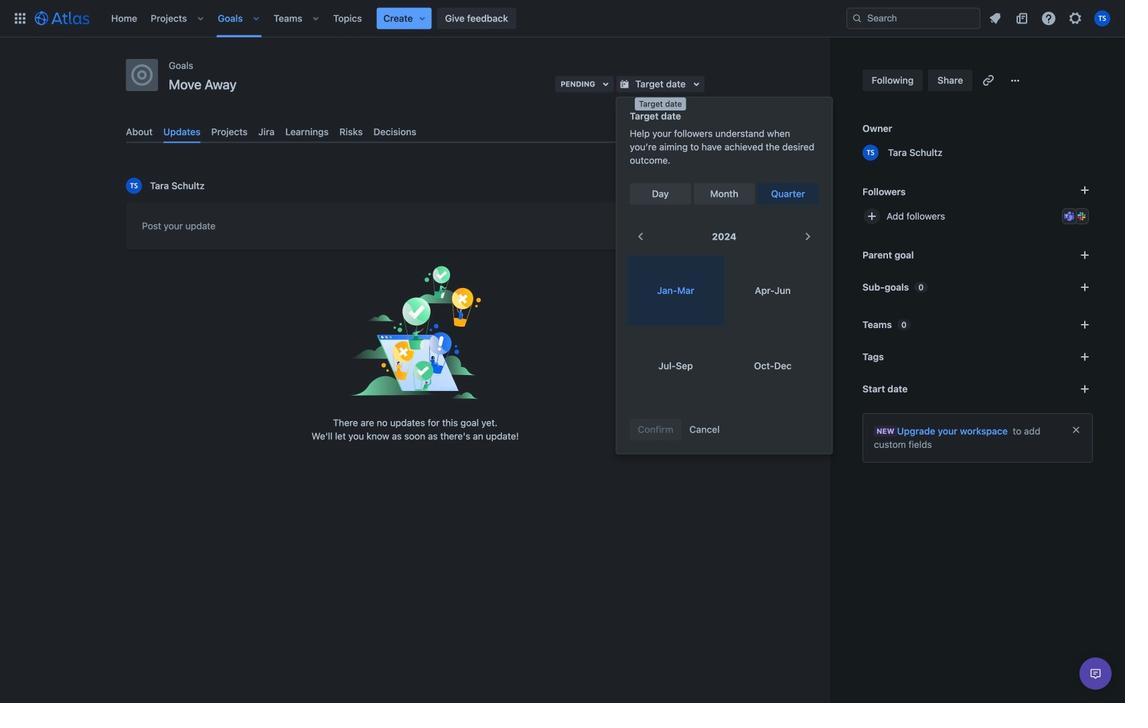 Task type: locate. For each thing, give the bounding box(es) containing it.
tooltip
[[635, 97, 686, 111]]

notifications image
[[988, 10, 1004, 26]]

Search field
[[847, 8, 981, 29]]

settings image
[[1068, 10, 1084, 26]]

add tag image
[[1077, 349, 1093, 365]]

set start date image
[[1077, 381, 1093, 397]]

account image
[[1095, 10, 1111, 26]]

see next year image
[[800, 229, 816, 245]]

add follower image
[[864, 208, 880, 224]]

tab list
[[121, 121, 710, 143]]

None search field
[[847, 8, 981, 29]]

more icon image
[[1008, 72, 1024, 88]]

banner
[[0, 0, 1126, 38]]

help image
[[1041, 10, 1057, 26]]



Task type: vqa. For each thing, say whether or not it's contained in the screenshot.
confluence image
no



Task type: describe. For each thing, give the bounding box(es) containing it.
add a follower image
[[1077, 182, 1093, 198]]

top element
[[8, 0, 847, 37]]

msteams logo showing  channels are connected to this goal image
[[1065, 211, 1075, 222]]

switch to... image
[[12, 10, 28, 26]]

slack logo showing nan channels are connected to this goal image
[[1077, 211, 1087, 222]]

open intercom messenger image
[[1088, 666, 1104, 682]]

see previous year image
[[633, 229, 649, 245]]

search image
[[852, 13, 863, 24]]

goal icon image
[[131, 64, 153, 86]]

add team image
[[1077, 317, 1093, 333]]

close banner image
[[1071, 425, 1082, 435]]

Main content area, start typing to enter text. text field
[[142, 218, 689, 239]]



